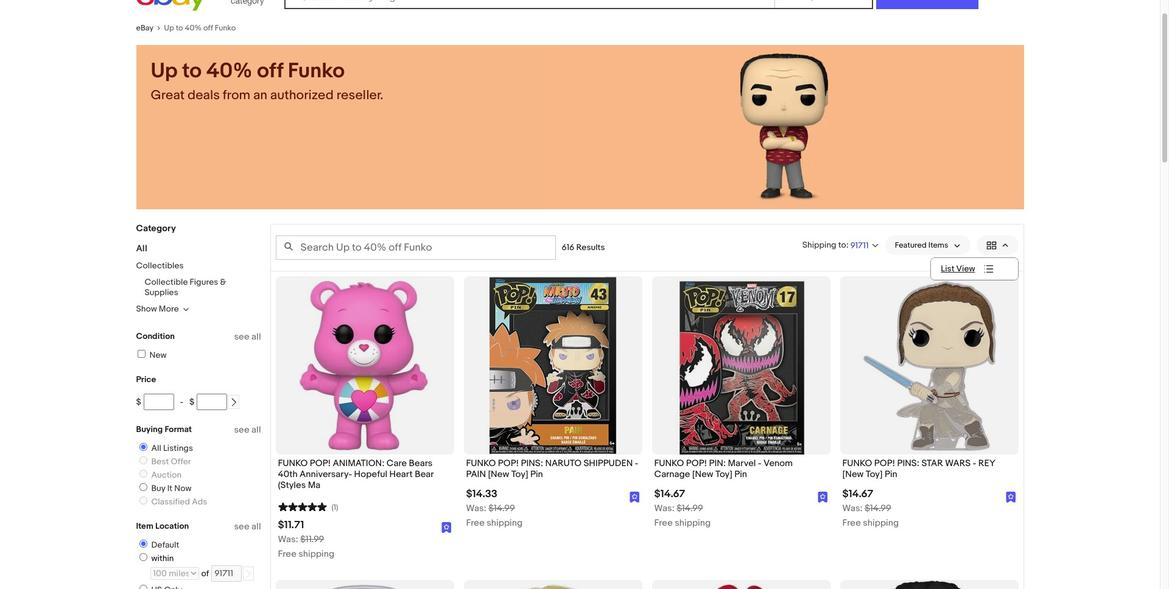 Task type: vqa. For each thing, say whether or not it's contained in the screenshot.


Task type: locate. For each thing, give the bounding box(es) containing it.
great
[[151, 88, 185, 104]]

0 vertical spatial see all
[[234, 331, 261, 343]]

2 see all button from the top
[[234, 425, 261, 436]]

$ left minimum value text field
[[136, 397, 141, 407]]

default link
[[134, 540, 182, 551]]

pin inside funko pop! pin: marvel - venom carnage [new toy] pin
[[735, 469, 747, 481]]

pins: for $14.67
[[898, 458, 920, 470]]

[new for funko pop! pin: marvel - venom carnage [new toy] pin
[[692, 469, 714, 481]]

2 pop! from the left
[[498, 458, 519, 470]]

of
[[201, 569, 209, 579]]

40% for up to 40% off funko great deals from an authorized reseller.
[[206, 58, 252, 84]]

care
[[387, 458, 407, 470]]

pins: inside the funko pop! pins: naruto shippuden - pain [new toy] pin
[[521, 458, 543, 470]]

4 funko from the left
[[843, 458, 872, 470]]

2 vertical spatial see all button
[[234, 521, 261, 533]]

shipping for funko pop! pins: star wars - rey [new toy] pin
[[863, 518, 899, 530]]

1 see all button from the top
[[234, 331, 261, 343]]

pins: left the naruto
[[521, 458, 543, 470]]

toy]
[[511, 469, 528, 481], [716, 469, 733, 481], [866, 469, 883, 481]]

2 horizontal spatial [new
[[843, 469, 864, 481]]

see all
[[234, 331, 261, 343], [234, 425, 261, 436], [234, 521, 261, 533]]

40% right ebay link
[[185, 23, 202, 33]]

pop! for funko pop! pins: star wars - rey [new toy] pin
[[874, 458, 895, 470]]

0 vertical spatial funko
[[215, 23, 236, 33]]

1 vertical spatial up
[[151, 58, 178, 84]]

toy] inside the funko pop! pins: naruto shippuden - pain [new toy] pin
[[511, 469, 528, 481]]

2 horizontal spatial was: $14.99 free shipping
[[843, 503, 899, 530]]

2 $ from the left
[[189, 397, 194, 407]]

1 vertical spatial to
[[182, 58, 202, 84]]

0 horizontal spatial was: $14.99 free shipping
[[466, 503, 523, 530]]

2 funko from the left
[[466, 458, 496, 470]]

see all button for condition
[[234, 331, 261, 343]]

1 pop! from the left
[[310, 458, 331, 470]]

all for buying format
[[252, 425, 261, 436]]

rey
[[979, 458, 996, 470]]

to right ebay link
[[176, 23, 183, 33]]

pop! inside funko pop! pin: marvel - venom carnage [new toy] pin
[[686, 458, 707, 470]]

see
[[234, 331, 250, 343], [234, 425, 250, 436], [234, 521, 250, 533]]

2 vertical spatial to
[[839, 240, 846, 250]]

see all for buying format
[[234, 425, 261, 436]]

shipping for funko pop! pin: marvel - venom carnage [new toy] pin
[[675, 518, 711, 530]]

1 funko from the left
[[278, 458, 308, 470]]

star
[[922, 458, 943, 470]]

3 toy] from the left
[[866, 469, 883, 481]]

reseller.
[[337, 88, 384, 104]]

pin
[[531, 469, 543, 481], [735, 469, 747, 481], [885, 469, 898, 481]]

pop! inside funko pop! pins: star wars - rey [new toy] pin
[[874, 458, 895, 470]]

funko
[[278, 458, 308, 470], [466, 458, 496, 470], [654, 458, 684, 470], [843, 458, 872, 470]]

venom
[[764, 458, 793, 470]]

go image
[[244, 570, 253, 579]]

0 horizontal spatial pin
[[531, 469, 543, 481]]

- inside funko pop! pin: marvel - venom carnage [new toy] pin
[[758, 458, 762, 470]]

shipping
[[803, 240, 837, 250]]

1 pin from the left
[[531, 469, 543, 481]]

1 horizontal spatial was: $14.99 free shipping
[[654, 503, 711, 530]]

toy] for naruto
[[511, 469, 528, 481]]

up to 40% off funko main content
[[126, 14, 1034, 590]]

3 funko from the left
[[654, 458, 684, 470]]

2 pins: from the left
[[898, 458, 920, 470]]

to up deals
[[182, 58, 202, 84]]

item location
[[136, 521, 189, 532]]

free for funko pop! pin: marvel - venom carnage [new toy] pin
[[654, 518, 673, 530]]

pin left the naruto
[[531, 469, 543, 481]]

2 was: $14.99 free shipping from the left
[[654, 503, 711, 530]]

2 vertical spatial see
[[234, 521, 250, 533]]

2 toy] from the left
[[716, 469, 733, 481]]

to inside shipping to : 91711
[[839, 240, 846, 250]]

it
[[167, 484, 172, 494]]

pop! left the pin:
[[686, 458, 707, 470]]

3 pop! from the left
[[686, 458, 707, 470]]

up inside up to 40% off funko great deals from an authorized reseller.
[[151, 58, 178, 84]]

None submit
[[876, 0, 979, 9]]

show more
[[136, 304, 179, 314]]

list view
[[941, 264, 975, 274]]

funko
[[215, 23, 236, 33], [288, 58, 345, 84]]

now
[[174, 484, 192, 494]]

3 all from the top
[[252, 521, 261, 533]]

shipping for funko pop! pins: naruto shippuden - pain [new toy] pin
[[487, 518, 523, 530]]

$ left "maximum value" text box
[[189, 397, 194, 407]]

pin right the pin:
[[735, 469, 747, 481]]

0 vertical spatial see all button
[[234, 331, 261, 343]]

off right ebay link
[[203, 23, 213, 33]]

pin inside the funko pop! pins: naruto shippuden - pain [new toy] pin
[[531, 469, 543, 481]]

1 horizontal spatial $
[[189, 397, 194, 407]]

1 vertical spatial see all
[[234, 425, 261, 436]]

2 horizontal spatial $14.99
[[865, 503, 892, 515]]

40% up from
[[206, 58, 252, 84]]

pop! left star
[[874, 458, 895, 470]]

0 vertical spatial see
[[234, 331, 250, 343]]

to left 91711
[[839, 240, 846, 250]]

3 $14.99 from the left
[[865, 503, 892, 515]]

wars
[[945, 458, 971, 470]]

pins: inside funko pop! pins: star wars - rey [new toy] pin
[[898, 458, 920, 470]]

1 vertical spatial all
[[151, 443, 161, 454]]

submit price range image
[[230, 398, 238, 407]]

3 see all from the top
[[234, 521, 261, 533]]

pins:
[[521, 458, 543, 470], [898, 458, 920, 470]]

up for up to 40% off funko
[[164, 23, 174, 33]]

buy it now link
[[134, 484, 194, 494]]

see for buying format
[[234, 425, 250, 436]]

free inside was: $11.99 free shipping
[[278, 549, 297, 560]]

funko pop! pins: naruto shippuden - pain [new toy] pin image
[[489, 277, 617, 455]]

1 vertical spatial see all button
[[234, 425, 261, 436]]

1 horizontal spatial toy]
[[716, 469, 733, 481]]

toy] left star
[[866, 469, 883, 481]]

1 vertical spatial [object undefined] image
[[441, 522, 452, 533]]

funko inside the funko pop! pins: naruto shippuden - pain [new toy] pin
[[466, 458, 496, 470]]

1 see from the top
[[234, 331, 250, 343]]

funko inside funko pop! pins: star wars - rey [new toy] pin
[[843, 458, 872, 470]]

0 horizontal spatial 40%
[[185, 23, 202, 33]]

all for all listings
[[151, 443, 161, 454]]

0 vertical spatial to
[[176, 23, 183, 33]]

$14.67 for funko pop! pin: marvel - venom carnage [new toy] pin
[[654, 489, 685, 501]]

- left rey
[[973, 458, 977, 470]]

0 vertical spatial all
[[136, 243, 147, 255]]

pop! inside funko pop! animation: care bears 40th anniversary- hopeful heart bear (styles ma
[[310, 458, 331, 470]]

pins: left star
[[898, 458, 920, 470]]

all
[[252, 331, 261, 343], [252, 425, 261, 436], [252, 521, 261, 533]]

2 vertical spatial all
[[252, 521, 261, 533]]

was:
[[466, 503, 487, 515], [654, 503, 675, 515], [843, 503, 863, 515], [278, 534, 298, 545]]

- right shippuden
[[635, 458, 639, 470]]

(1)
[[332, 503, 338, 513]]

3 [new from the left
[[843, 469, 864, 481]]

was: inside was: $11.99 free shipping
[[278, 534, 298, 545]]

pop! inside the funko pop! pins: naruto shippuden - pain [new toy] pin
[[498, 458, 519, 470]]

-
[[180, 397, 183, 407], [635, 458, 639, 470], [758, 458, 762, 470], [973, 458, 977, 470]]

featured items button
[[885, 236, 971, 255]]

2 see all from the top
[[234, 425, 261, 436]]

funko pop! pins: naruto shippuden - pain [new toy] pin link
[[466, 458, 640, 484]]

2 horizontal spatial toy]
[[866, 469, 883, 481]]

0 horizontal spatial $14.99
[[489, 503, 515, 515]]

pop!
[[310, 458, 331, 470], [498, 458, 519, 470], [686, 458, 707, 470], [874, 458, 895, 470]]

see all button
[[234, 331, 261, 343], [234, 425, 261, 436], [234, 521, 261, 533]]

1 vertical spatial 40%
[[206, 58, 252, 84]]

see for item location
[[234, 521, 250, 533]]

1 all from the top
[[252, 331, 261, 343]]

off up an
[[257, 58, 283, 84]]

free
[[466, 518, 485, 530], [654, 518, 673, 530], [843, 518, 861, 530], [278, 549, 297, 560]]

[object undefined] image
[[630, 491, 640, 503], [818, 491, 828, 503], [1006, 491, 1016, 503], [818, 492, 828, 503], [1006, 492, 1016, 503], [441, 522, 452, 533]]

0 horizontal spatial all
[[136, 243, 147, 255]]

3 see from the top
[[234, 521, 250, 533]]

format
[[165, 425, 192, 435]]

results
[[576, 242, 605, 253]]

All Listings radio
[[139, 443, 147, 451]]

0 vertical spatial all
[[252, 331, 261, 343]]

Minimum Value text field
[[144, 394, 174, 411]]

US Only radio
[[139, 585, 147, 590]]

pin inside funko pop! pins: star wars - rey [new toy] pin
[[885, 469, 898, 481]]

91711 text field
[[212, 566, 242, 582]]

1 $ from the left
[[136, 397, 141, 407]]

Search for anything text field
[[286, 0, 772, 8]]

0 horizontal spatial $
[[136, 397, 141, 407]]

toy] inside funko pop! pins: star wars - rey [new toy] pin
[[866, 469, 883, 481]]

0 vertical spatial 40%
[[185, 23, 202, 33]]

(styles
[[278, 480, 306, 492]]

to
[[176, 23, 183, 33], [182, 58, 202, 84], [839, 240, 846, 250]]

within
[[151, 554, 174, 564]]

:
[[846, 240, 849, 250]]

Classified Ads radio
[[139, 497, 147, 505]]

offer
[[171, 457, 191, 467]]

0 vertical spatial [object undefined] image
[[630, 492, 640, 503]]

funko for funko pop! pins: naruto shippuden - pain [new toy] pin
[[466, 458, 496, 470]]

1 toy] from the left
[[511, 469, 528, 481]]

free for funko pop! pins: naruto shippuden - pain [new toy] pin
[[466, 518, 485, 530]]

1 horizontal spatial [new
[[692, 469, 714, 481]]

0 horizontal spatial funko
[[215, 23, 236, 33]]

was: $11.99 free shipping
[[278, 534, 334, 560]]

40% inside up to 40% off funko great deals from an authorized reseller.
[[206, 58, 252, 84]]

show more button
[[136, 304, 189, 314]]

1 vertical spatial see
[[234, 425, 250, 436]]

1 vertical spatial off
[[257, 58, 283, 84]]

pop! for funko pop! pin: marvel - venom carnage [new toy] pin
[[686, 458, 707, 470]]

to for shipping to : 91711
[[839, 240, 846, 250]]

to inside up to 40% off funko great deals from an authorized reseller.
[[182, 58, 202, 84]]

funko inside funko pop! animation: care bears 40th anniversary- hopeful heart bear (styles ma
[[278, 458, 308, 470]]

1 $14.99 from the left
[[489, 503, 515, 515]]

funko inside up to 40% off funko great deals from an authorized reseller.
[[288, 58, 345, 84]]

1 pins: from the left
[[521, 458, 543, 470]]

1 horizontal spatial off
[[257, 58, 283, 84]]

toy] inside funko pop! pin: marvel - venom carnage [new toy] pin
[[716, 469, 733, 481]]

$14.99 down $14.33
[[489, 503, 515, 515]]

[new inside funko pop! pins: star wars - rey [new toy] pin
[[843, 469, 864, 481]]

was: for funko pop! pins: naruto shippuden - pain [new toy] pin
[[466, 503, 487, 515]]

off inside up to 40% off funko great deals from an authorized reseller.
[[257, 58, 283, 84]]

2 $14.99 from the left
[[677, 503, 703, 515]]

funko pop! pins: naruto shippuden - pain [new toy] pin
[[466, 458, 639, 481]]

- right marvel
[[758, 458, 762, 470]]

see all button for buying format
[[234, 425, 261, 436]]

Maximum Value text field
[[197, 394, 227, 411]]

up up great
[[151, 58, 178, 84]]

0 vertical spatial off
[[203, 23, 213, 33]]

3 pin from the left
[[885, 469, 898, 481]]

0 horizontal spatial $14.67
[[654, 489, 685, 501]]

[new inside the funko pop! pins: naruto shippuden - pain [new toy] pin
[[488, 469, 509, 481]]

pain
[[466, 469, 486, 481]]

ma
[[308, 480, 321, 492]]

was: $14.99 free shipping
[[466, 503, 523, 530], [654, 503, 711, 530], [843, 503, 899, 530]]

2 horizontal spatial pin
[[885, 469, 898, 481]]

funko pop! animation: care bears 40th anniversary- hopeful heart bear (styles ma link
[[278, 458, 452, 495]]

$14.67 for funko pop! pins: star wars - rey [new toy] pin
[[843, 489, 873, 501]]

0 horizontal spatial off
[[203, 23, 213, 33]]

2 see from the top
[[234, 425, 250, 436]]

pins: for $14.33
[[521, 458, 543, 470]]

[new inside funko pop! pin: marvel - venom carnage [new toy] pin
[[692, 469, 714, 481]]

1 horizontal spatial pin
[[735, 469, 747, 481]]

1 was: $14.99 free shipping from the left
[[466, 503, 523, 530]]

1 horizontal spatial pins:
[[898, 458, 920, 470]]

toy] right the carnage
[[716, 469, 733, 481]]

4 pop! from the left
[[874, 458, 895, 470]]

2 [new from the left
[[692, 469, 714, 481]]

see all for condition
[[234, 331, 261, 343]]

0 horizontal spatial [new
[[488, 469, 509, 481]]

40% for up to 40% off funko
[[185, 23, 202, 33]]

collectible figures & supplies link
[[145, 277, 226, 298]]

2 vertical spatial see all
[[234, 521, 261, 533]]

hopeful
[[354, 469, 387, 481]]

within radio
[[139, 554, 147, 562]]

1 horizontal spatial [object undefined] image
[[630, 492, 640, 503]]

see all button for item location
[[234, 521, 261, 533]]

funko for funko pop! animation: care bears 40th anniversary- hopeful heart bear (styles ma
[[278, 458, 308, 470]]

anniversary-
[[300, 469, 352, 481]]

1 horizontal spatial $14.99
[[677, 503, 703, 515]]

pop! up 'ma'
[[310, 458, 331, 470]]

2 all from the top
[[252, 425, 261, 436]]

toy] right pain
[[511, 469, 528, 481]]

0 horizontal spatial pins:
[[521, 458, 543, 470]]

$14.99 for funko pop! pins: naruto shippuden - pain [new toy] pin
[[489, 503, 515, 515]]

[new
[[488, 469, 509, 481], [692, 469, 714, 481], [843, 469, 864, 481]]

$14.99 down funko pop! pins: star wars - rey [new toy] pin on the right
[[865, 503, 892, 515]]

$11.71
[[278, 519, 304, 531]]

1 horizontal spatial funko
[[288, 58, 345, 84]]

616
[[562, 242, 575, 253]]

featured
[[895, 241, 927, 250]]

shippuden
[[584, 458, 633, 470]]

1 vertical spatial funko
[[288, 58, 345, 84]]

0 horizontal spatial toy]
[[511, 469, 528, 481]]

shipping
[[487, 518, 523, 530], [675, 518, 711, 530], [863, 518, 899, 530], [299, 549, 334, 560]]

to for up to 40% off funko
[[176, 23, 183, 33]]

up right ebay
[[164, 23, 174, 33]]

3 was: $14.99 free shipping from the left
[[843, 503, 899, 530]]

2 $14.67 from the left
[[843, 489, 873, 501]]

funko for funko pop! pins: star wars - rey [new toy] pin
[[843, 458, 872, 470]]

1 see all from the top
[[234, 331, 261, 343]]

figures
[[190, 277, 218, 287]]

pin left star
[[885, 469, 898, 481]]

pin:
[[709, 458, 726, 470]]

3 see all button from the top
[[234, 521, 261, 533]]

1 [new from the left
[[488, 469, 509, 481]]

1 horizontal spatial all
[[151, 443, 161, 454]]

1 $14.67 from the left
[[654, 489, 685, 501]]

all down category
[[136, 243, 147, 255]]

0 vertical spatial up
[[164, 23, 174, 33]]

pop! right pain
[[498, 458, 519, 470]]

funko inside funko pop! pin: marvel - venom carnage [new toy] pin
[[654, 458, 684, 470]]

2 pin from the left
[[735, 469, 747, 481]]

$14.99
[[489, 503, 515, 515], [677, 503, 703, 515], [865, 503, 892, 515]]

new
[[150, 350, 167, 361]]

1 horizontal spatial $14.67
[[843, 489, 873, 501]]

5 out of 5 stars image
[[278, 501, 327, 513]]

pin for star
[[885, 469, 898, 481]]

1 vertical spatial all
[[252, 425, 261, 436]]

to for up to 40% off funko great deals from an authorized reseller.
[[182, 58, 202, 84]]

all right all listings option
[[151, 443, 161, 454]]

$14.99 down the carnage
[[677, 503, 703, 515]]

1 horizontal spatial 40%
[[206, 58, 252, 84]]

ebay link
[[136, 23, 164, 33]]

up
[[164, 23, 174, 33], [151, 58, 178, 84]]

[object undefined] image
[[630, 492, 640, 503], [441, 522, 452, 533]]



Task type: describe. For each thing, give the bounding box(es) containing it.
funko pop! animation: care bears 40th anniversary- hopeful heart bear (styles ma image
[[299, 277, 431, 455]]

price
[[136, 375, 156, 385]]

$14.99 for funko pop! pins: star wars - rey [new toy] pin
[[865, 503, 892, 515]]

$14.33
[[466, 489, 498, 501]]

bear
[[415, 469, 434, 481]]

funko pop! pins: gi joe - destro [new toy] pin image
[[307, 580, 423, 590]]

- right minimum value text field
[[180, 397, 183, 407]]

$ for minimum value text field
[[136, 397, 141, 407]]

new link
[[136, 350, 167, 361]]

buy
[[151, 484, 165, 494]]

featured items
[[895, 241, 949, 250]]

collectibles link
[[136, 261, 184, 271]]

bears
[[409, 458, 433, 470]]

ads
[[192, 497, 207, 507]]

authorized
[[270, 88, 334, 104]]

funko pop! marvel: eternals - gilgamesh (styles may vary) [new toy] vinyl figu image
[[870, 580, 989, 590]]

animation:
[[333, 458, 385, 470]]

pop! for funko pop! pins: naruto shippuden - pain [new toy] pin
[[498, 458, 519, 470]]

classified
[[151, 497, 190, 507]]

show
[[136, 304, 157, 314]]

New checkbox
[[137, 350, 145, 358]]

see for condition
[[234, 331, 250, 343]]

location
[[155, 521, 189, 532]]

[new for funko pop! pins: naruto shippuden - pain [new toy] pin
[[488, 469, 509, 481]]

collectibles collectible figures & supplies
[[136, 261, 226, 298]]

all listings link
[[134, 443, 195, 454]]

Default radio
[[139, 540, 147, 548]]

classified ads link
[[134, 497, 210, 507]]

view
[[957, 264, 975, 274]]

toy] for star
[[866, 469, 883, 481]]

up for up to 40% off funko great deals from an authorized reseller.
[[151, 58, 178, 84]]

buying format
[[136, 425, 192, 435]]

was: $14.99 free shipping for funko pop! pins: star wars - rey [new toy] pin
[[843, 503, 899, 530]]

Enter your search keyword text field
[[276, 236, 556, 260]]

91711
[[851, 240, 869, 251]]

all for item location
[[252, 521, 261, 533]]

listings
[[163, 443, 193, 454]]

marvel
[[728, 458, 756, 470]]

best
[[151, 457, 169, 467]]

- inside funko pop! pins: star wars - rey [new toy] pin
[[973, 458, 977, 470]]

collectible
[[145, 277, 188, 287]]

off for up to 40% off funko great deals from an authorized reseller.
[[257, 58, 283, 84]]

item
[[136, 521, 153, 532]]

funko pop! pin: marvel - venom carnage [new toy] pin
[[654, 458, 793, 481]]

funko pop! pin: marvel - venom carnage [new toy] pin image
[[676, 277, 807, 455]]

funko pop! pins: star wars - rey [new toy] pin
[[843, 458, 996, 481]]

Auction radio
[[139, 470, 147, 478]]

off for up to 40% off funko
[[203, 23, 213, 33]]

default
[[151, 540, 179, 551]]

funko pop! pins: hunterxhunter - kurapika [new toy] pin image
[[491, 580, 615, 590]]

auction
[[151, 470, 182, 481]]

buying
[[136, 425, 163, 435]]

auction link
[[134, 470, 184, 481]]

pin for naruto
[[531, 469, 543, 481]]

was: for funko pop! pin: marvel - venom carnage [new toy] pin
[[654, 503, 675, 515]]

classified ads
[[151, 497, 207, 507]]

funko pop! pin: marvel - venom carnage [new toy] pin link
[[654, 458, 828, 484]]

$ for "maximum value" text box
[[189, 397, 194, 407]]

was: $14.99 free shipping for funko pop! pin: marvel - venom carnage [new toy] pin
[[654, 503, 711, 530]]

- inside the funko pop! pins: naruto shippuden - pain [new toy] pin
[[635, 458, 639, 470]]

best offer link
[[134, 457, 193, 467]]

funko for up to 40% off funko
[[215, 23, 236, 33]]

was: for funko pop! pins: star wars - rey [new toy] pin
[[843, 503, 863, 515]]

an
[[253, 88, 267, 104]]

supplies
[[145, 287, 178, 298]]

see all for item location
[[234, 521, 261, 533]]

list
[[941, 264, 955, 274]]

shipping inside was: $11.99 free shipping
[[299, 549, 334, 560]]

$14.99 for funko pop! pin: marvel - venom carnage [new toy] pin
[[677, 503, 703, 515]]

funko pop! pins: star wars - rey [new toy] pin link
[[843, 458, 1016, 484]]

ebay
[[136, 23, 154, 33]]

Best Offer radio
[[139, 457, 147, 465]]

funko pop! pins: star wars - rey [new toy] pin image
[[861, 277, 998, 455]]

funko pop! animation: care bears 40th anniversary- hopeful heart bear (styles ma
[[278, 458, 434, 492]]

40th
[[278, 469, 298, 481]]

&
[[220, 277, 226, 287]]

naruto
[[545, 458, 582, 470]]

pop! for funko pop! animation: care bears 40th anniversary- hopeful heart bear (styles ma
[[310, 458, 331, 470]]

up to 40% off funko great deals from an authorized reseller.
[[151, 58, 384, 104]]

all for all
[[136, 243, 147, 255]]

pin for marvel
[[735, 469, 747, 481]]

funko for funko pop! pin: marvel - venom carnage [new toy] pin
[[654, 458, 684, 470]]

Buy It Now radio
[[139, 484, 147, 492]]

list view link
[[932, 258, 1018, 280]]

heart
[[389, 469, 413, 481]]

shipping to : 91711
[[803, 240, 869, 251]]

view: gallery view image
[[986, 239, 1009, 252]]

deals
[[188, 88, 220, 104]]

collectibles
[[136, 261, 184, 271]]

was: $14.99 free shipping for funko pop! pins: naruto shippuden - pain [new toy] pin
[[466, 503, 523, 530]]

$11.99
[[300, 534, 324, 545]]

category
[[136, 223, 176, 234]]

free for funko pop! pins: star wars - rey [new toy] pin
[[843, 518, 861, 530]]

more
[[159, 304, 179, 314]]

items
[[929, 241, 949, 250]]

best offer
[[151, 457, 191, 467]]

carnage
[[654, 469, 690, 481]]

[new for funko pop! pins: star wars - rey [new toy] pin
[[843, 469, 864, 481]]

(1) link
[[278, 501, 338, 513]]

up to 40% off funko
[[164, 23, 236, 33]]

toy] for marvel
[[716, 469, 733, 481]]

616 results
[[562, 242, 605, 253]]

funko pop! animation: my hero academia- shigaraki (mha) [new toy] vinyl figure image
[[690, 580, 792, 590]]

condition
[[136, 331, 175, 342]]

all for condition
[[252, 331, 261, 343]]

buy it now
[[151, 484, 192, 494]]

from
[[223, 88, 250, 104]]

0 horizontal spatial [object undefined] image
[[441, 522, 452, 533]]

all listings
[[151, 443, 193, 454]]

funko for up to 40% off funko great deals from an authorized reseller.
[[288, 58, 345, 84]]



